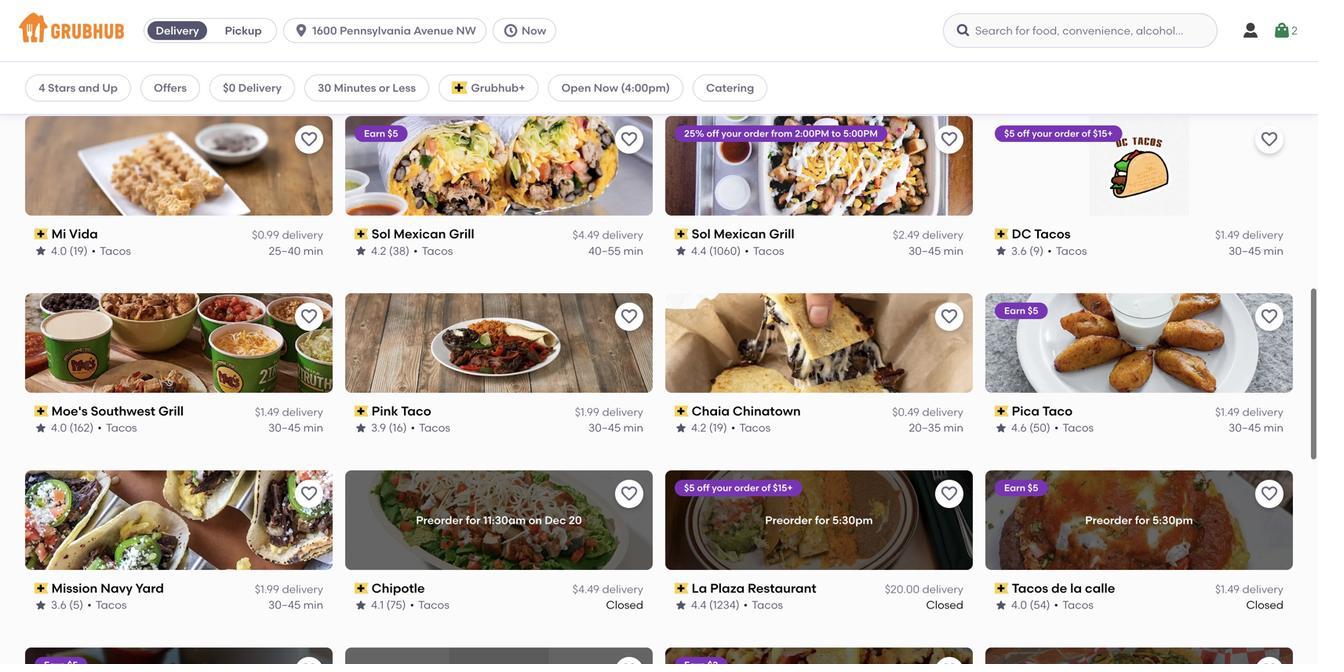 Task type: vqa. For each thing, say whether or not it's contained in the screenshot.
91 On time delivery
no



Task type: locate. For each thing, give the bounding box(es) containing it.
• tacos down vida
[[92, 244, 131, 258]]

1 horizontal spatial $5 off your order of $15+
[[1004, 128, 1113, 139]]

moe's southwest grill logo image
[[25, 294, 333, 393]]

0 vertical spatial to
[[831, 128, 841, 139]]

mexican up (38)
[[394, 227, 446, 242]]

1 horizontal spatial of
[[1082, 128, 1091, 139]]

• for 3.9 (16)
[[411, 422, 415, 435]]

subscription pass image for la plaza restaurant
[[675, 583, 689, 594]]

1 horizontal spatial $15+
[[1093, 128, 1113, 139]]

tacos right (50)
[[1063, 422, 1094, 435]]

1 vertical spatial 20–35
[[909, 422, 941, 435]]

• for 3.5 (6)
[[407, 67, 412, 80]]

offers
[[154, 81, 187, 95]]

tacos down dc tacos at the right top of the page
[[1056, 244, 1087, 258]]

$0.49 delivery for chaia chinatown
[[892, 406, 964, 419]]

2 horizontal spatial for
[[1135, 514, 1150, 527]]

0 vertical spatial $4.49 delivery
[[573, 228, 643, 242]]

2 preorder for 5:30pm from the left
[[1085, 514, 1193, 527]]

3 preorder from the left
[[1085, 514, 1132, 527]]

1 horizontal spatial closed
[[926, 599, 964, 612]]

delivery for 4.1 (75)
[[602, 583, 643, 596]]

3.6 left (5)
[[51, 599, 67, 612]]

2 vertical spatial earn
[[1004, 483, 1026, 494]]

subscription pass image for moe's southwest grill
[[35, 406, 48, 417]]

2 sol mexican grill logo image from the left
[[665, 116, 973, 216]]

taco
[[716, 49, 747, 65], [401, 404, 431, 419], [1042, 404, 1073, 419]]

2 4.4 from the top
[[691, 599, 707, 612]]

1 vertical spatial 3.6
[[51, 599, 67, 612]]

0 horizontal spatial $5 off your order of $15+
[[684, 483, 793, 494]]

5:30pm
[[832, 514, 873, 527], [1153, 514, 1193, 527]]

2 horizontal spatial closed
[[1246, 599, 1284, 612]]

$5
[[388, 128, 398, 139], [1004, 128, 1015, 139], [1028, 305, 1038, 317], [684, 483, 695, 494], [1028, 483, 1038, 494]]

4.0 down tiki
[[691, 67, 707, 80]]

1 vertical spatial delivery
[[238, 81, 282, 95]]

tacos right 4.0 (19)
[[100, 244, 131, 258]]

2 sol from the left
[[692, 227, 711, 242]]

• tacos right (1060)
[[745, 244, 784, 258]]

star icon image for 3.7 (57)
[[35, 68, 47, 80]]

$15+ for la plaza restaurant
[[773, 483, 793, 494]]

star icon image
[[35, 68, 47, 80], [355, 68, 367, 80], [675, 68, 687, 80], [35, 245, 47, 257], [355, 245, 367, 257], [675, 245, 687, 257], [995, 245, 1007, 257], [35, 422, 47, 435], [355, 422, 367, 435], [675, 422, 687, 435], [995, 422, 1007, 435], [35, 599, 47, 612], [355, 599, 367, 612], [675, 599, 687, 612], [995, 599, 1007, 612]]

1 for from the left
[[466, 514, 481, 527]]

• tacos for 4.0 (54)
[[1054, 599, 1094, 612]]

1 vertical spatial to
[[1176, 517, 1187, 531]]

• right (9)
[[1048, 244, 1052, 258]]

• tacos down chaia chinatown
[[731, 422, 771, 435]]

4.4 left (1060)
[[691, 244, 707, 258]]

2 closed from the left
[[926, 599, 964, 612]]

up
[[102, 81, 118, 95]]

subscription pass image for 3.5 (6)
[[355, 52, 369, 62]]

1 horizontal spatial to
[[1176, 517, 1187, 531]]

1 horizontal spatial 3.6
[[1011, 244, 1027, 258]]

• tacos for 4.2 (38)
[[413, 244, 453, 258]]

$1.49 for moe's southwest grill
[[255, 406, 279, 419]]

0 horizontal spatial 3.6
[[51, 599, 67, 612]]

subscription pass image left la
[[675, 583, 689, 594]]

chaia chinatown logo image
[[665, 294, 973, 393]]

0 vertical spatial (19)
[[69, 244, 88, 258]]

2 horizontal spatial grill
[[769, 227, 794, 242]]

tacos up up
[[100, 67, 131, 80]]

4.2 for sol mexican grill
[[371, 244, 386, 258]]

2 $4.49 from the top
[[573, 583, 600, 596]]

save this restaurant button
[[295, 126, 323, 154], [615, 126, 643, 154], [935, 126, 964, 154], [1255, 126, 1284, 154], [295, 303, 323, 331], [615, 303, 643, 331], [935, 303, 964, 331], [1255, 303, 1284, 331], [295, 480, 323, 508], [615, 480, 643, 508], [935, 480, 964, 508], [1255, 480, 1284, 508], [295, 657, 323, 665], [615, 657, 643, 665], [935, 657, 964, 665], [1255, 657, 1284, 665]]

1 horizontal spatial for
[[815, 514, 830, 527]]

• right (162)
[[98, 422, 102, 435]]

0 horizontal spatial sol mexican grill
[[372, 227, 474, 242]]

1 preorder for 5:30pm from the left
[[765, 514, 873, 527]]

2 sol mexican grill from the left
[[692, 227, 794, 242]]

1 vertical spatial $4.49 delivery
[[573, 583, 643, 596]]

delivery for 4.2 (19)
[[922, 406, 964, 419]]

• right (5)
[[87, 599, 92, 612]]

star icon image up 4
[[35, 68, 47, 80]]

1 vertical spatial $4.49
[[573, 583, 600, 596]]

• tacos down la
[[1054, 599, 1094, 612]]

grill
[[449, 227, 474, 242], [769, 227, 794, 242], [158, 404, 184, 419]]

your for plaza
[[712, 483, 732, 494]]

0 vertical spatial delivery
[[156, 24, 199, 37]]

• up 'catering' at the top of the page
[[738, 67, 743, 80]]

30–45 min for sol mexican grill
[[909, 244, 964, 258]]

0 vertical spatial 20–35
[[589, 67, 621, 80]]

mexican up (1060)
[[714, 227, 766, 242]]

off
[[707, 128, 719, 139], [1017, 128, 1030, 139], [697, 483, 710, 494]]

• tacos down la plaza restaurant
[[744, 599, 783, 612]]

1 horizontal spatial 4.2
[[691, 422, 706, 435]]

1 $4.49 delivery from the top
[[573, 228, 643, 242]]

save this restaurant image
[[940, 130, 959, 149], [620, 485, 639, 504], [1260, 485, 1279, 504], [300, 662, 319, 665], [1260, 662, 1279, 665]]

0 vertical spatial of
[[1082, 128, 1091, 139]]

mi vida
[[52, 227, 98, 242]]

0 horizontal spatial sol mexican grill logo image
[[345, 116, 653, 216]]

1 horizontal spatial $1.99
[[575, 406, 600, 419]]

1 sol mexican grill from the left
[[372, 227, 474, 242]]

0 horizontal spatial delivery
[[156, 24, 199, 37]]

earn $5 for tacos
[[1004, 483, 1038, 494]]

1 horizontal spatial taco
[[716, 49, 747, 65]]

earn $5 down or
[[364, 128, 398, 139]]

order for plaza
[[734, 483, 759, 494]]

order
[[744, 128, 769, 139], [1054, 128, 1079, 139], [734, 483, 759, 494]]

$20.00
[[885, 583, 920, 596]]

taco up the (104)
[[716, 49, 747, 65]]

proceed to checkout button
[[1080, 510, 1290, 538]]

tacos right (75)
[[418, 599, 449, 612]]

(57)
[[68, 67, 88, 80]]

3.9 (16)
[[371, 422, 407, 435]]

delivery down 45–60
[[238, 81, 282, 95]]

plaza
[[710, 581, 745, 596]]

2 for from the left
[[815, 514, 830, 527]]

• right (16)
[[411, 422, 415, 435]]

$0 delivery
[[223, 81, 282, 95]]

star icon image for 4.0 (54)
[[995, 599, 1007, 612]]

off down 4.2 (19)
[[697, 483, 710, 494]]

of down qdoba mexican eats in the top right of the page
[[1082, 128, 1091, 139]]

star icon image for 4.6 (50)
[[995, 422, 1007, 435]]

1 horizontal spatial sol mexican grill logo image
[[665, 116, 973, 216]]

star icon image left 4.0 (19)
[[35, 245, 47, 257]]

0 vertical spatial $1.99 delivery
[[575, 406, 643, 419]]

4.2
[[371, 244, 386, 258], [691, 422, 706, 435]]

la plaza restaurant
[[692, 581, 816, 596]]

40–55 min
[[589, 244, 643, 258]]

qdoba
[[1012, 49, 1060, 65]]

• tacos down mission navy yard
[[87, 599, 127, 612]]

(19) down mi vida
[[69, 244, 88, 258]]

delivery for 3.6 (5)
[[282, 583, 323, 596]]

1 horizontal spatial (19)
[[709, 422, 727, 435]]

(38)
[[389, 244, 410, 258]]

for
[[466, 514, 481, 527], [815, 514, 830, 527], [1135, 514, 1150, 527]]

1 horizontal spatial 20–35 min
[[909, 422, 964, 435]]

preorder for tacos de la calle
[[1085, 514, 1132, 527]]

(1060)
[[709, 244, 741, 258]]

4.0 for moe's southwest grill
[[51, 422, 67, 435]]

order for mexican
[[744, 128, 769, 139]]

• tacos right (38)
[[413, 244, 453, 258]]

• tacos for 4.0 (19)
[[92, 244, 131, 258]]

20–35 min
[[589, 67, 643, 80], [909, 422, 964, 435]]

0 horizontal spatial now
[[522, 24, 546, 37]]

$0.99
[[252, 228, 279, 242]]

sol mexican grill up (38)
[[372, 227, 474, 242]]

pica taco logo image
[[985, 294, 1293, 393]]

order down chaia chinatown
[[734, 483, 759, 494]]

4.2 down chaia
[[691, 422, 706, 435]]

1 vertical spatial (19)
[[709, 422, 727, 435]]

$0.49 delivery for tiki taco
[[892, 51, 964, 64]]

qdoba mexican eats
[[1012, 49, 1146, 65]]

earn $5 down "3.6 (9)"
[[1004, 305, 1038, 317]]

2 5:30pm from the left
[[1153, 514, 1193, 527]]

dc tacos logo image
[[1089, 116, 1189, 216]]

• tacos up 'catering' at the top of the page
[[738, 67, 778, 80]]

preorder up calle
[[1085, 514, 1132, 527]]

(19)
[[69, 244, 88, 258], [709, 422, 727, 435]]

1 vertical spatial earn
[[1004, 305, 1026, 317]]

subscription pass image left tiki
[[675, 52, 689, 62]]

off right the 25%
[[707, 128, 719, 139]]

to inside button
[[1176, 517, 1187, 531]]

• right (54) on the right of page
[[1054, 599, 1058, 612]]

subscription pass image for pink taco
[[355, 406, 369, 417]]

proceed to checkout
[[1128, 517, 1242, 531]]

$1.99
[[575, 406, 600, 419], [255, 583, 279, 596]]

0 horizontal spatial 5:30pm
[[832, 514, 873, 527]]

(50)
[[1030, 422, 1050, 435]]

3.6 down dc
[[1011, 244, 1027, 258]]

subscription pass image for 4.4 (1060)
[[675, 229, 689, 240]]

mexican
[[1063, 49, 1116, 65], [394, 227, 446, 242], [714, 227, 766, 242]]

star icon image left 4.2 (19)
[[675, 422, 687, 435]]

your down qdoba
[[1032, 128, 1052, 139]]

4.2 for chaia chinatown
[[691, 422, 706, 435]]

subscription pass image left mission
[[35, 583, 48, 594]]

subscription pass image
[[675, 52, 689, 62], [995, 229, 1009, 240], [35, 406, 48, 417], [355, 406, 369, 417], [675, 406, 689, 417], [995, 406, 1009, 417], [35, 583, 48, 594], [355, 583, 369, 594], [675, 583, 689, 594], [995, 583, 1009, 594]]

1 vertical spatial 20–35 min
[[909, 422, 964, 435]]

1 4.4 from the top
[[691, 244, 707, 258]]

0 horizontal spatial closed
[[606, 599, 643, 612]]

0 horizontal spatial to
[[831, 128, 841, 139]]

• for 4.0 (54)
[[1054, 599, 1058, 612]]

1 vertical spatial $1.99 delivery
[[255, 583, 323, 596]]

star icon image for 3.6 (5)
[[35, 599, 47, 612]]

0 vertical spatial earn $5
[[364, 128, 398, 139]]

(162)
[[69, 422, 94, 435]]

tacos for 4.1 (75)
[[418, 599, 449, 612]]

$0
[[223, 81, 236, 95]]

tacos de la calle
[[1012, 581, 1115, 596]]

0 vertical spatial now
[[522, 24, 546, 37]]

4.0 for mi vida
[[51, 244, 67, 258]]

tacos down southwest
[[106, 422, 137, 435]]

1 vertical spatial $1.99
[[255, 583, 279, 596]]

2 horizontal spatial mexican
[[1063, 49, 1116, 65]]

1 vertical spatial $5 off your order of $15+
[[684, 483, 793, 494]]

pennsylvania
[[340, 24, 411, 37]]

subscription pass image left chaia
[[675, 406, 689, 417]]

0 horizontal spatial 20–35
[[589, 67, 621, 80]]

2 horizontal spatial taco
[[1042, 404, 1073, 419]]

3.6
[[1011, 244, 1027, 258], [51, 599, 67, 612]]

0 vertical spatial $15+
[[1093, 128, 1113, 139]]

$5 for pica
[[1028, 305, 1038, 317]]

1 sol mexican grill logo image from the left
[[345, 116, 653, 216]]

svg image inside 1600 pennsylvania avenue nw button
[[294, 23, 309, 38]]

minutes
[[334, 81, 376, 95]]

now right open
[[594, 81, 618, 95]]

star icon image left 4.6
[[995, 422, 1007, 435]]

pink
[[372, 404, 398, 419]]

2 preorder from the left
[[765, 514, 812, 527]]

subscription pass image left dc
[[995, 229, 1009, 240]]

tacos for 4.6 (50)
[[1063, 422, 1094, 435]]

• right (75)
[[410, 599, 414, 612]]

4.0 left (54) on the right of page
[[1011, 599, 1027, 612]]

$5 off your order of $15+
[[1004, 128, 1113, 139], [684, 483, 793, 494]]

1 horizontal spatial preorder
[[765, 514, 812, 527]]

0 horizontal spatial $1.99 delivery
[[255, 583, 323, 596]]

star icon image up minutes on the top
[[355, 68, 367, 80]]

0 vertical spatial earn
[[364, 128, 385, 139]]

4.1 (75)
[[371, 599, 406, 612]]

$4.49 down 20
[[573, 583, 600, 596]]

tacos down la
[[1062, 599, 1094, 612]]

1 vertical spatial $15+
[[773, 483, 793, 494]]

0 horizontal spatial sol
[[372, 227, 391, 242]]

subscription pass image for chipotle
[[355, 583, 369, 594]]

now inside button
[[522, 24, 546, 37]]

subscription pass image left de
[[995, 583, 1009, 594]]

sol mexican grill for (1060)
[[692, 227, 794, 242]]

min for 3.5 (6)
[[623, 67, 643, 80]]

save this restaurant image
[[300, 130, 319, 149], [620, 130, 639, 149], [1260, 130, 1279, 149], [300, 308, 319, 327], [620, 308, 639, 327], [940, 308, 959, 327], [1260, 308, 1279, 327], [300, 485, 319, 504], [940, 485, 959, 504], [620, 662, 639, 665], [940, 662, 959, 665]]

subscription pass image for chaia chinatown
[[675, 406, 689, 417]]

$4.49 delivery up 40–55
[[573, 228, 643, 242]]

• tacos down moe's southwest grill
[[98, 422, 137, 435]]

order down qdoba mexican eats in the top right of the page
[[1054, 128, 1079, 139]]

0 horizontal spatial (19)
[[69, 244, 88, 258]]

stars
[[48, 81, 76, 95]]

svg image inside now button
[[503, 23, 519, 38]]

4.0 down mi
[[51, 244, 67, 258]]

yard
[[135, 581, 164, 596]]

3 closed from the left
[[1246, 599, 1284, 612]]

• right (50)
[[1054, 422, 1059, 435]]

sol
[[372, 227, 391, 242], [692, 227, 711, 242]]

grill for (1060)
[[769, 227, 794, 242]]

$15+
[[1093, 128, 1113, 139], [773, 483, 793, 494]]

4.4
[[691, 244, 707, 258], [691, 599, 707, 612]]

1 preorder from the left
[[416, 514, 463, 527]]

mexican down search for food, convenience, alcohol... search box
[[1063, 49, 1116, 65]]

11:30am
[[483, 514, 526, 527]]

30–45 for pica taco
[[1229, 422, 1261, 435]]

0 vertical spatial $5 off your order of $15+
[[1004, 128, 1113, 139]]

star icon image left 3.6 (5)
[[35, 599, 47, 612]]

earn for sol mexican grill
[[364, 128, 385, 139]]

min for 3.7 (57)
[[303, 67, 323, 80]]

min for 4.4 (1060)
[[944, 244, 964, 258]]

$1.99 delivery
[[575, 406, 643, 419], [255, 583, 323, 596]]

0 vertical spatial $4.49
[[573, 228, 600, 242]]

now up grubhub+
[[522, 24, 546, 37]]

0 horizontal spatial $15+
[[773, 483, 793, 494]]

$0.49 delivery for qdoba mexican eats
[[1212, 51, 1284, 64]]

preorder for 5:30pm
[[765, 514, 873, 527], [1085, 514, 1193, 527]]

and
[[78, 81, 100, 95]]

0 vertical spatial 20–35 min
[[589, 67, 643, 80]]

subscription pass image left 'moe's'
[[35, 406, 48, 417]]

0 horizontal spatial mexican
[[394, 227, 446, 242]]

$6.99 delivery
[[252, 51, 323, 64]]

1 horizontal spatial now
[[594, 81, 618, 95]]

subscription pass image for 4.0 (19)
[[35, 229, 48, 240]]

$5 off your order of $15+ for tacos
[[1004, 128, 1113, 139]]

star icon image for 4.0 (162)
[[35, 422, 47, 435]]

$0.49 delivery
[[572, 51, 643, 64], [892, 51, 964, 64], [1212, 51, 1284, 64], [892, 406, 964, 419]]

off down qdoba
[[1017, 128, 1030, 139]]

delivery for 3.5 (6)
[[602, 51, 643, 64]]

1 horizontal spatial 5:30pm
[[1153, 514, 1193, 527]]

preorder
[[416, 514, 463, 527], [765, 514, 812, 527], [1085, 514, 1132, 527]]

your right the 25%
[[721, 128, 742, 139]]

• tacos for 3.5 (6)
[[407, 67, 447, 80]]

now
[[522, 24, 546, 37], [594, 81, 618, 95]]

subscription pass image left chipotle
[[355, 583, 369, 594]]

• tacos up up
[[92, 67, 131, 80]]

0 horizontal spatial 20–35 min
[[589, 67, 643, 80]]

tacos right (1060)
[[753, 244, 784, 258]]

star icon image for 4.4 (1234)
[[675, 599, 687, 612]]

1 horizontal spatial sol mexican grill
[[692, 227, 794, 242]]

0 horizontal spatial grill
[[158, 404, 184, 419]]

earn $5 for pica
[[1004, 305, 1038, 317]]

tacos down admiral
[[416, 67, 447, 80]]

star icon image left 4.0 (54)
[[995, 599, 1007, 612]]

$4.49 up 40–55
[[573, 228, 600, 242]]

star icon image left 4.0 (162)
[[35, 422, 47, 435]]

• for 4.0 (19)
[[92, 244, 96, 258]]

25%
[[684, 128, 704, 139]]

$0.49
[[572, 51, 600, 64], [892, 51, 920, 64], [1212, 51, 1240, 64], [892, 406, 920, 419]]

• right (1060)
[[745, 244, 749, 258]]

1 vertical spatial earn $5
[[1004, 305, 1038, 317]]

3 for from the left
[[1135, 514, 1150, 527]]

1 $4.49 from the top
[[573, 228, 600, 242]]

preorder for 5:30pm for la plaza restaurant
[[765, 514, 873, 527]]

• tacos for 4.0 (104)
[[738, 67, 778, 80]]

• right (38)
[[413, 244, 418, 258]]

3.7 (57)
[[51, 67, 88, 80]]

• tacos right (50)
[[1054, 422, 1094, 435]]

preorder up restaurant
[[765, 514, 812, 527]]

subscription pass image left pink
[[355, 406, 369, 417]]

20–35
[[589, 67, 621, 80], [909, 422, 941, 435]]

1 horizontal spatial mexican
[[714, 227, 766, 242]]

earn
[[364, 128, 385, 139], [1004, 305, 1026, 317], [1004, 483, 1026, 494]]

0 vertical spatial 3.6
[[1011, 244, 1027, 258]]

taco up (50)
[[1042, 404, 1073, 419]]

tacos up (9)
[[1034, 227, 1071, 242]]

(6)
[[389, 67, 403, 80]]

3.6 for dc tacos
[[1011, 244, 1027, 258]]

star icon image left the 4.4 (1060)
[[675, 245, 687, 257]]

subscription pass image for pica taco
[[995, 406, 1009, 417]]

• tacos down admiral
[[407, 67, 447, 80]]

• for 4.0 (104)
[[738, 67, 743, 80]]

• right (6)
[[407, 67, 412, 80]]

1 vertical spatial of
[[761, 483, 771, 494]]

calle
[[1085, 581, 1115, 596]]

4.4 for sol mexican grill
[[691, 244, 707, 258]]

1 horizontal spatial $1.99 delivery
[[575, 406, 643, 419]]

delivery up offers
[[156, 24, 199, 37]]

• down chaia chinatown
[[731, 422, 735, 435]]

$1.49
[[1215, 228, 1240, 242], [255, 406, 279, 419], [1215, 406, 1240, 419], [1215, 583, 1240, 596]]

2 $4.49 delivery from the top
[[573, 583, 643, 596]]

sol mexican grill up (1060)
[[692, 227, 794, 242]]

tacos right (38)
[[422, 244, 453, 258]]

4.4 down la
[[691, 599, 707, 612]]

• for 3.7 (57)
[[92, 67, 96, 80]]

order left from
[[744, 128, 769, 139]]

1 horizontal spatial 20–35
[[909, 422, 941, 435]]

20–35 for the admiral
[[589, 67, 621, 80]]

$4.49 delivery
[[573, 228, 643, 242], [573, 583, 643, 596]]

of for plaza
[[761, 483, 771, 494]]

svg image inside 2 button
[[1273, 21, 1292, 40]]

subscription pass image
[[35, 52, 48, 62], [355, 52, 369, 62], [995, 52, 1009, 62], [35, 229, 48, 240], [355, 229, 369, 240], [675, 229, 689, 240]]

$4.49 delivery down 20
[[573, 583, 643, 596]]

0 vertical spatial 4.2
[[371, 244, 386, 258]]

25–40 min
[[269, 244, 323, 258]]

$1.49 delivery for moe's southwest grill
[[255, 406, 323, 419]]

30–45 min for mission navy yard
[[268, 599, 323, 612]]

• tacos for 3.6 (9)
[[1048, 244, 1087, 258]]

• for 4.2 (38)
[[413, 244, 418, 258]]

0 horizontal spatial preorder for 5:30pm
[[765, 514, 873, 527]]

star icon image left 4.1
[[355, 599, 367, 612]]

pickup
[[225, 24, 262, 37]]

$5 off your order of $15+ for plaza
[[684, 483, 793, 494]]

svg image
[[1241, 21, 1260, 40], [1273, 21, 1292, 40], [294, 23, 309, 38], [503, 23, 519, 38]]

1 5:30pm from the left
[[832, 514, 873, 527]]

mexican for $0.49
[[1063, 49, 1116, 65]]

30–45 for sol mexican grill
[[909, 244, 941, 258]]

tacos right (16)
[[419, 422, 450, 435]]

30–45 for pink taco
[[589, 422, 621, 435]]

2 vertical spatial earn $5
[[1004, 483, 1038, 494]]

25–40
[[269, 244, 301, 258]]

1 horizontal spatial sol
[[692, 227, 711, 242]]

tacos down la plaza restaurant
[[752, 599, 783, 612]]

sol mexican grill logo image
[[345, 116, 653, 216], [665, 116, 973, 216]]

0 horizontal spatial $1.99
[[255, 583, 279, 596]]

off for la
[[697, 483, 710, 494]]

pica
[[1012, 404, 1040, 419]]

0 horizontal spatial for
[[466, 514, 481, 527]]

avenue
[[414, 24, 454, 37]]

sol up the 4.4 (1060)
[[692, 227, 711, 242]]

(19) for mi
[[69, 244, 88, 258]]

• for 4.4 (1060)
[[745, 244, 749, 258]]

tacos for 3.7 (57)
[[100, 67, 131, 80]]

preorder for chipotle
[[416, 514, 463, 527]]

1 horizontal spatial preorder for 5:30pm
[[1085, 514, 1193, 527]]

1 horizontal spatial grill
[[449, 227, 474, 242]]

to
[[831, 128, 841, 139], [1176, 517, 1187, 531]]

1 sol from the left
[[372, 227, 391, 242]]

0 vertical spatial $1.99
[[575, 406, 600, 419]]

admiral
[[398, 49, 447, 65]]

4.2 left (38)
[[371, 244, 386, 258]]

your down 4.2 (19)
[[712, 483, 732, 494]]

• down la plaza restaurant
[[744, 599, 748, 612]]

mission navy yard logo image
[[25, 471, 333, 570]]

rosa mexicano
[[52, 49, 146, 65]]

0 horizontal spatial taco
[[401, 404, 431, 419]]

0 horizontal spatial 4.2
[[371, 244, 386, 258]]

1 vertical spatial 4.4
[[691, 599, 707, 612]]

pink taco
[[372, 404, 431, 419]]

1 vertical spatial 4.2
[[691, 422, 706, 435]]

1600
[[312, 24, 337, 37]]

0 vertical spatial 4.4
[[691, 244, 707, 258]]

0 horizontal spatial of
[[761, 483, 771, 494]]

• up and
[[92, 67, 96, 80]]

star icon image left 4.4 (1234)
[[675, 599, 687, 612]]

0 horizontal spatial preorder
[[416, 514, 463, 527]]

now button
[[493, 18, 563, 43]]

subscription pass image left pica on the bottom of page
[[995, 406, 1009, 417]]

2 horizontal spatial preorder
[[1085, 514, 1132, 527]]

your
[[721, 128, 742, 139], [1032, 128, 1052, 139], [712, 483, 732, 494]]

dec
[[545, 514, 566, 527]]



Task type: describe. For each thing, give the bounding box(es) containing it.
1600 pennsylvania avenue nw button
[[283, 18, 493, 43]]

30–45 min for pica taco
[[1229, 422, 1284, 435]]

min for 4.0 (162)
[[303, 422, 323, 435]]

tacos for 4.4 (1060)
[[753, 244, 784, 258]]

4.4 (1234)
[[691, 599, 740, 612]]

25% off your order from 2:00pm to 5:00pm
[[684, 128, 878, 139]]

$0.49 for tiki taco
[[892, 51, 920, 64]]

$0.49 for qdoba mexican eats
[[1212, 51, 1240, 64]]

4 stars and up
[[38, 81, 118, 95]]

of for tacos
[[1082, 128, 1091, 139]]

earn $5 for sol
[[364, 128, 398, 139]]

proceed
[[1128, 517, 1173, 531]]

• for 4.0 (162)
[[98, 422, 102, 435]]

sol for 4.2
[[372, 227, 391, 242]]

star icon image for 4.2 (38)
[[355, 245, 367, 257]]

la
[[1070, 581, 1082, 596]]

open now (4:00pm)
[[561, 81, 670, 95]]

30–45 min for pink taco
[[589, 422, 643, 435]]

mi vida logo image
[[25, 116, 333, 216]]

tacos for 4.4 (1234)
[[752, 599, 783, 612]]

tiki taco
[[692, 49, 747, 65]]

delivery inside the delivery button
[[156, 24, 199, 37]]

svg image
[[956, 23, 971, 38]]

grill for (162)
[[158, 404, 184, 419]]

chaia
[[692, 404, 730, 419]]

• tacos for 3.6 (5)
[[87, 599, 127, 612]]

grubhub plus flag logo image
[[452, 82, 468, 94]]

min for 4.2 (38)
[[623, 244, 643, 258]]

• for 3.6 (9)
[[1048, 244, 1052, 258]]

$2.49 delivery
[[893, 228, 964, 242]]

$2.49
[[893, 228, 920, 242]]

tacos for 4.0 (162)
[[106, 422, 137, 435]]

$4.49 for chipotle
[[573, 583, 600, 596]]

1 vertical spatial now
[[594, 81, 618, 95]]

for for la plaza restaurant
[[815, 514, 830, 527]]

chaia chinatown
[[692, 404, 801, 419]]

4.0 (104)
[[691, 67, 734, 80]]

delivery for 3.9 (16)
[[602, 406, 643, 419]]

1 horizontal spatial delivery
[[238, 81, 282, 95]]

(16)
[[389, 422, 407, 435]]

grubhub+
[[471, 81, 525, 95]]

1600 pennsylvania avenue nw
[[312, 24, 476, 37]]

subscription pass image for 4.2 (38)
[[355, 229, 369, 240]]

• tacos for 4.4 (1060)
[[745, 244, 784, 258]]

taco for pink taco
[[401, 404, 431, 419]]

star icon image for 3.6 (9)
[[995, 245, 1007, 257]]

$1.49 delivery for pica taco
[[1215, 406, 1284, 419]]

3.9
[[371, 422, 386, 435]]

$20.00 delivery
[[885, 583, 964, 596]]

pink taco logo image
[[345, 294, 653, 393]]

(54)
[[1030, 599, 1050, 612]]

5:30pm for la plaza restaurant
[[832, 514, 873, 527]]

3.5
[[371, 67, 387, 80]]

tacos for 3.5 (6)
[[416, 67, 447, 80]]

main navigation navigation
[[0, 0, 1318, 62]]

45–60 min
[[268, 67, 323, 80]]

pickup button
[[210, 18, 276, 43]]

delivery for 4.4 (1234)
[[922, 583, 964, 596]]

delivery for 3.6 (9)
[[1242, 228, 1284, 242]]

svg image for now
[[503, 23, 519, 38]]

$5 for tacos
[[1028, 483, 1038, 494]]

2 button
[[1273, 16, 1298, 45]]

$6.99
[[252, 51, 279, 64]]

$1.99 delivery for pink taco
[[575, 406, 643, 419]]

4.0 (162)
[[51, 422, 94, 435]]

• tacos for 3.9 (16)
[[411, 422, 450, 435]]

mission
[[52, 581, 98, 596]]

4.0 (54)
[[1011, 599, 1050, 612]]

tiki
[[692, 49, 714, 65]]

4.0 (19)
[[51, 244, 88, 258]]

45–60
[[268, 67, 301, 80]]

star icon image for 3.5 (6)
[[355, 68, 367, 80]]

4.4 for la plaza restaurant
[[691, 599, 707, 612]]

delivery button
[[144, 18, 210, 43]]

• for 4.1 (75)
[[410, 599, 414, 612]]

sol for 4.4
[[692, 227, 711, 242]]

$0.49 for chaia chinatown
[[892, 406, 920, 419]]

30
[[318, 81, 331, 95]]

nw
[[456, 24, 476, 37]]

mi
[[52, 227, 66, 242]]

$1.99 delivery for mission navy yard
[[255, 583, 323, 596]]

chinatown
[[733, 404, 801, 419]]

2
[[1292, 24, 1298, 37]]

tacos for 3.9 (16)
[[419, 422, 450, 435]]

$15+ for dc tacos
[[1093, 128, 1113, 139]]

order for tacos
[[1054, 128, 1079, 139]]

(4:00pm)
[[621, 81, 670, 95]]

moe's
[[52, 404, 88, 419]]

vida
[[69, 227, 98, 242]]

• for 3.6 (5)
[[87, 599, 92, 612]]

sol mexican grill logo image for $4.49
[[345, 116, 653, 216]]

mexicano
[[85, 49, 146, 65]]

(75)
[[386, 599, 406, 612]]

4
[[38, 81, 45, 95]]

30–45 min for moe's southwest grill
[[268, 422, 323, 435]]

4.0 for tacos de la calle
[[1011, 599, 1027, 612]]

southwest
[[91, 404, 155, 419]]

checkout
[[1189, 517, 1242, 531]]

tacos for 3.6 (5)
[[95, 599, 127, 612]]

3.6 (5)
[[51, 599, 83, 612]]

Search for food, convenience, alcohol... search field
[[943, 13, 1218, 48]]

rosa
[[52, 49, 82, 65]]

subscription pass image for mission navy yard
[[35, 583, 48, 594]]

tacos for 4.0 (19)
[[100, 244, 131, 258]]

1 closed from the left
[[606, 599, 643, 612]]

4.6 (50)
[[1011, 422, 1050, 435]]

$4.49 delivery for sol mexican grill
[[573, 228, 643, 242]]

taco for pica taco
[[1042, 404, 1073, 419]]

eats
[[1119, 49, 1146, 65]]

star icon image for 4.4 (1060)
[[675, 245, 687, 257]]

5:00pm
[[843, 128, 878, 139]]

star icon image for 4.1 (75)
[[355, 599, 367, 612]]

mission navy yard
[[52, 581, 164, 596]]

4.6
[[1011, 422, 1027, 435]]

(9)
[[1030, 244, 1044, 258]]

chipotle
[[372, 581, 425, 596]]

$1.49 delivery for tacos de la calle
[[1215, 583, 1284, 596]]

$0.49 for the admiral
[[572, 51, 600, 64]]

star icon image for 4.0 (104)
[[675, 68, 687, 80]]

tacos for 4.2 (38)
[[422, 244, 453, 258]]

open
[[561, 81, 591, 95]]

from
[[771, 128, 793, 139]]

2:00pm
[[795, 128, 829, 139]]

3.6 (9)
[[1011, 244, 1044, 258]]

the
[[372, 49, 395, 65]]

preorder for 11:30am on dec 20
[[416, 514, 582, 527]]

min for 3.9 (16)
[[623, 422, 643, 435]]

20–35 min for chaia chinatown
[[909, 422, 964, 435]]

tacos for 3.6 (9)
[[1056, 244, 1087, 258]]

(5)
[[69, 599, 83, 612]]

off for sol
[[707, 128, 719, 139]]

closed for la
[[926, 599, 964, 612]]

pica taco
[[1012, 404, 1073, 419]]

for for tacos de la calle
[[1135, 514, 1150, 527]]

$1.49 delivery for dc tacos
[[1215, 228, 1284, 242]]

tacos up 4.0 (54)
[[1012, 581, 1048, 596]]

restaurant
[[748, 581, 816, 596]]

• tacos for 4.0 (162)
[[98, 422, 137, 435]]

4.1
[[371, 599, 384, 612]]

star icon image for 4.0 (19)
[[35, 245, 47, 257]]

$5 for sol
[[388, 128, 398, 139]]

$0.99 delivery
[[252, 228, 323, 242]]

or
[[379, 81, 390, 95]]

your for mexican
[[721, 128, 742, 139]]

3.7
[[51, 67, 66, 80]]

• tacos for 4.6 (50)
[[1054, 422, 1094, 435]]

dc
[[1012, 227, 1031, 242]]

20
[[569, 514, 582, 527]]

earn for pica taco
[[1004, 305, 1026, 317]]

subscription pass image for tiki taco
[[675, 52, 689, 62]]

on
[[529, 514, 542, 527]]

tacos for 4.2 (19)
[[739, 422, 771, 435]]

subscription pass image for 3.7 (57)
[[35, 52, 48, 62]]

$1.99 for mission navy yard
[[255, 583, 279, 596]]

$1.99 for pink taco
[[575, 406, 600, 419]]

30 minutes or less
[[318, 81, 416, 95]]

preorder for 5:30pm for tacos de la calle
[[1085, 514, 1193, 527]]

• tacos for 4.4 (1234)
[[744, 599, 783, 612]]

4.2 (38)
[[371, 244, 410, 258]]

$0.49 delivery for the admiral
[[572, 51, 643, 64]]

5:30pm for tacos de la calle
[[1153, 514, 1193, 527]]

catering
[[706, 81, 754, 95]]

(1234)
[[709, 599, 740, 612]]

• tacos for 4.1 (75)
[[410, 599, 449, 612]]



